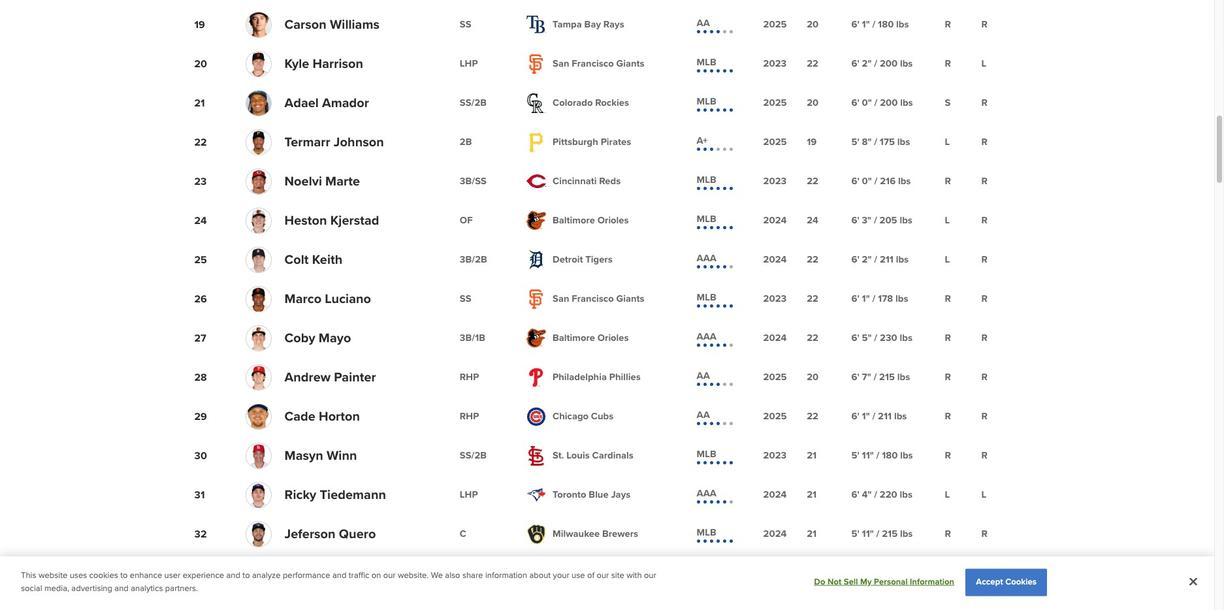 Task type: describe. For each thing, give the bounding box(es) containing it.
lbs for ricky tiedemann
[[900, 489, 913, 501]]

26
[[194, 292, 207, 306]]

adael
[[285, 95, 319, 111]]

pittsburgh
[[553, 136, 599, 148]]

0" for adael amador
[[862, 97, 872, 109]]

ss for marco luciano
[[460, 293, 472, 305]]

baltimore orioles logo image for mayo
[[527, 329, 546, 347]]

1 horizontal spatial 24
[[807, 215, 819, 226]]

aaa for colt keith
[[697, 252, 717, 264]]

/ for adael amador
[[875, 97, 878, 109]]

druw jones
[[285, 566, 355, 581]]

31
[[194, 489, 205, 502]]

22 for kyle harrison
[[807, 58, 819, 70]]

mlb for jeferson quero
[[697, 527, 717, 538]]

san francisco giants logo image for kyle harrison
[[527, 54, 546, 74]]

tampa bay rays
[[553, 19, 625, 30]]

215 for andrew painter
[[880, 372, 895, 383]]

bay
[[585, 19, 601, 30]]

with
[[627, 571, 642, 581]]

/ for kyle harrison
[[875, 58, 878, 70]]

analytics
[[131, 583, 163, 594]]

aa for andrew painter
[[697, 370, 710, 382]]

termarr
[[285, 134, 331, 150]]

5' 11" / 180 lbs
[[852, 450, 913, 462]]

detroit tigers
[[553, 254, 613, 266]]

cardinals
[[592, 450, 634, 462]]

215 for jeferson quero
[[882, 528, 898, 540]]

0 horizontal spatial 24
[[194, 214, 207, 227]]

11" for jeferson quero
[[862, 528, 874, 540]]

noelvi
[[285, 174, 322, 189]]

3"
[[862, 215, 872, 226]]

6' 4" / 180 lbs
[[852, 568, 911, 579]]

lbs for termarr johnson
[[898, 136, 911, 148]]

sell
[[844, 577, 859, 587]]

tampa
[[553, 19, 582, 30]]

2023 for winn
[[764, 450, 787, 462]]

2023 for marte
[[764, 175, 787, 187]]

druw
[[285, 566, 316, 581]]

6' 4" / 220 lbs
[[852, 489, 913, 501]]

/ for noelvi marte
[[875, 175, 878, 187]]

/ for ricky tiedemann
[[875, 489, 878, 501]]

photo headshot of cade horton image
[[246, 398, 271, 435]]

20 for adael amador
[[807, 97, 819, 109]]

28
[[194, 371, 207, 384]]

mayo
[[319, 330, 351, 346]]

arizona
[[553, 568, 587, 579]]

lbs for coby mayo
[[900, 332, 913, 344]]

ss for carson williams
[[460, 19, 472, 30]]

2 horizontal spatial and
[[333, 571, 347, 581]]

6' 2" / 211 lbs
[[852, 254, 909, 266]]

advertising
[[71, 583, 112, 594]]

st.
[[553, 450, 564, 462]]

photo headshot of masyn winn image
[[246, 443, 271, 468]]

33
[[194, 567, 207, 580]]

website.
[[398, 571, 429, 581]]

/ for masyn winn
[[877, 450, 880, 462]]

1 to from the left
[[120, 571, 128, 581]]

2" for kyle harrison
[[862, 58, 872, 70]]

4" for ricky tiedemann
[[862, 489, 872, 501]]

3b/ss
[[460, 175, 487, 187]]

quero
[[339, 526, 376, 542]]

milwaukee brewers logo image
[[527, 525, 546, 544]]

s
[[945, 97, 951, 109]]

louis
[[567, 450, 590, 462]]

media,
[[44, 583, 69, 594]]

cincinnati reds logo image
[[527, 174, 546, 188]]

also
[[445, 571, 460, 581]]

coby mayo
[[285, 330, 351, 346]]

photo headshot of jeferson quero image
[[246, 522, 271, 547]]

we
[[431, 571, 443, 581]]

tiedemann
[[320, 487, 386, 503]]

chicago
[[553, 411, 589, 422]]

22 for noelvi marte
[[807, 175, 819, 187]]

marte
[[326, 174, 360, 189]]

/ for druw jones
[[875, 568, 878, 579]]

ss/2b for adael amador
[[460, 97, 487, 109]]

cookies
[[89, 571, 118, 581]]

information
[[486, 571, 528, 581]]

cookies
[[1006, 577, 1037, 587]]

ss/2b for masyn winn
[[460, 450, 487, 462]]

lbs for druw jones
[[899, 568, 911, 579]]

5' for termarr johnson
[[852, 136, 860, 148]]

jeferson quero
[[285, 526, 376, 542]]

205
[[880, 215, 898, 226]]

chicago cubs
[[553, 411, 614, 422]]

lbs for adael amador
[[901, 97, 913, 109]]

lbs for jeferson quero
[[901, 528, 913, 540]]

pittsburgh pirates logo image
[[527, 132, 546, 152]]

2024 for mayo
[[764, 332, 787, 344]]

2b
[[460, 136, 472, 148]]

l for termarr johnson
[[945, 136, 950, 148]]

san francisco giants for luciano
[[553, 293, 645, 305]]

tampa bay rays logo image
[[527, 16, 546, 33]]

luciano
[[325, 291, 371, 307]]

not
[[828, 577, 842, 587]]

l for colt keith
[[945, 254, 950, 266]]

5' for masyn winn
[[852, 450, 860, 462]]

ricky
[[285, 487, 317, 503]]

20 for carson williams
[[807, 19, 819, 30]]

toronto
[[553, 489, 587, 501]]

san francisco giants logo image for marco luciano
[[527, 289, 546, 309]]

baltimore orioles for heston kjerstad
[[553, 215, 629, 226]]

mlb for kyle harrison
[[697, 56, 717, 68]]

jones
[[320, 566, 355, 581]]

andrew
[[285, 370, 331, 385]]

philadelphia phillies logo image
[[527, 368, 546, 387]]

mlb for heston kjerstad
[[697, 213, 717, 225]]

painter
[[334, 370, 376, 385]]

horton
[[319, 409, 360, 425]]

philadelphia phillies
[[553, 372, 641, 383]]

use
[[572, 571, 585, 581]]

aaa for coby mayo
[[697, 331, 717, 342]]

giants for marco luciano
[[617, 293, 645, 305]]

photo headshot of coby mayo image
[[246, 326, 271, 351]]

200 for adael amador
[[881, 97, 898, 109]]

kyle harrison
[[285, 56, 363, 72]]

1 vertical spatial 19
[[807, 136, 817, 148]]

6' 7" / 215 lbs
[[852, 372, 911, 383]]

5' 11" / 215 lbs
[[852, 528, 913, 540]]

178
[[878, 293, 894, 305]]

21 for ricky tiedemann
[[807, 489, 817, 501]]

lbs for marco luciano
[[896, 293, 909, 305]]

2025 for johnson
[[764, 136, 787, 148]]

2024 for keith
[[764, 254, 787, 266]]

/ for heston kjerstad
[[874, 215, 878, 226]]

/ for termarr johnson
[[875, 136, 878, 148]]

lbs for carson williams
[[897, 19, 910, 30]]

colt
[[285, 252, 309, 268]]

pittsburgh pirates
[[553, 136, 631, 148]]

website
[[38, 571, 68, 581]]

marco luciano
[[285, 291, 371, 307]]

photo headshot of carson williams image
[[246, 6, 271, 43]]

6' for andrew painter
[[852, 372, 860, 383]]

colt keith
[[285, 252, 343, 268]]

21 for jeferson quero
[[807, 528, 817, 540]]

2025 for painter
[[764, 372, 787, 383]]

lbs for noelvi marte
[[899, 175, 911, 187]]

2023 for harrison
[[764, 58, 787, 70]]

0 horizontal spatial 19
[[194, 18, 205, 31]]

photo headshot of ricky tiedemann image
[[246, 483, 271, 508]]

heston kjerstad
[[285, 213, 379, 228]]

heston
[[285, 213, 327, 228]]

photo headshot of kyle harrison image
[[246, 51, 271, 76]]

kjerstad
[[330, 213, 379, 228]]

phillies
[[610, 372, 641, 383]]

giants for kyle harrison
[[617, 58, 645, 70]]

1" for carson williams
[[862, 19, 870, 30]]

accept cookies
[[977, 577, 1037, 587]]

jeferson
[[285, 526, 336, 542]]

this website uses cookies to enhance user experience and to analyze performance and traffic on our website. we also share information about your use of our site with our social media, advertising and analytics partners.
[[21, 571, 657, 594]]

6' for cade horton
[[852, 411, 860, 422]]

lbs for andrew painter
[[898, 372, 911, 383]]

enhance
[[130, 571, 162, 581]]

orioles for coby mayo
[[598, 332, 629, 344]]

3 our from the left
[[644, 571, 657, 581]]



Task type: locate. For each thing, give the bounding box(es) containing it.
orioles
[[598, 215, 629, 226], [598, 332, 629, 344]]

lbs for cade horton
[[895, 411, 907, 422]]

1 vertical spatial baltimore orioles logo image
[[527, 329, 546, 347]]

on
[[372, 571, 381, 581]]

orioles up phillies at the bottom of the page
[[598, 332, 629, 344]]

/ right 7"
[[874, 372, 877, 383]]

3 5' from the top
[[852, 528, 860, 540]]

1 6' from the top
[[852, 19, 860, 30]]

tigers
[[586, 254, 613, 266]]

2" for colt keith
[[862, 254, 872, 266]]

1" down 7"
[[862, 411, 870, 422]]

colorado rockies logo image
[[527, 93, 546, 113]]

2 aaa from the top
[[697, 331, 717, 342]]

180 up 6' 2" / 200 lbs
[[878, 19, 894, 30]]

/ up 6' 2" / 200 lbs
[[873, 19, 876, 30]]

4" for druw jones
[[862, 568, 872, 579]]

of down 3b/ss in the left of the page
[[460, 215, 473, 226]]

25
[[194, 253, 207, 266]]

analyze
[[252, 571, 281, 581]]

toronto blue jays logo image
[[527, 487, 546, 504]]

of for druw jones
[[460, 568, 473, 579]]

about
[[530, 571, 551, 581]]

detroit tigers logo image
[[527, 250, 546, 270]]

rhp for andrew painter
[[460, 372, 479, 383]]

2024 for quero
[[764, 528, 787, 540]]

2 aa from the top
[[697, 370, 710, 382]]

1 vertical spatial 180
[[882, 450, 898, 462]]

6' left 220
[[852, 489, 860, 501]]

2 baltimore from the top
[[553, 332, 595, 344]]

2 vertical spatial 1"
[[862, 411, 870, 422]]

2 horizontal spatial our
[[644, 571, 657, 581]]

0 vertical spatial of
[[460, 215, 473, 226]]

3 1" from the top
[[862, 411, 870, 422]]

uses
[[70, 571, 87, 581]]

/ up 6' 1" / 178 lbs
[[875, 254, 878, 266]]

francisco for harrison
[[572, 58, 614, 70]]

/
[[873, 19, 876, 30], [875, 58, 878, 70], [875, 97, 878, 109], [875, 136, 878, 148], [875, 175, 878, 187], [874, 215, 878, 226], [875, 254, 878, 266], [873, 293, 876, 305], [875, 332, 878, 344], [874, 372, 877, 383], [873, 411, 876, 422], [877, 450, 880, 462], [875, 489, 878, 501], [877, 528, 880, 540], [875, 568, 878, 579]]

200 up '6' 0" / 200 lbs'
[[880, 58, 898, 70]]

and
[[226, 571, 241, 581], [333, 571, 347, 581], [115, 583, 129, 594]]

orioles down "reds"
[[598, 215, 629, 226]]

lbs for colt keith
[[897, 254, 909, 266]]

30
[[194, 449, 207, 462]]

211
[[880, 254, 894, 266], [878, 411, 892, 422]]

6' left 3"
[[852, 215, 860, 226]]

10 6' from the top
[[852, 411, 860, 422]]

5' left 8"
[[852, 136, 860, 148]]

1 san francisco giants logo image from the top
[[527, 54, 546, 74]]

do not sell my personal information
[[815, 577, 955, 587]]

1 vertical spatial 211
[[878, 411, 892, 422]]

11 6' from the top
[[852, 489, 860, 501]]

1 vertical spatial ss
[[460, 293, 472, 305]]

4" left 220
[[862, 489, 872, 501]]

6' for marco luciano
[[852, 293, 860, 305]]

5 2024 from the top
[[764, 528, 787, 540]]

7"
[[862, 372, 872, 383]]

of
[[460, 215, 473, 226], [460, 568, 473, 579]]

2 0" from the top
[[862, 175, 872, 187]]

2025 for williams
[[764, 19, 787, 30]]

/ for andrew painter
[[874, 372, 877, 383]]

lbs for kyle harrison
[[901, 58, 913, 70]]

3b/2b
[[460, 254, 487, 266]]

1 4" from the top
[[862, 489, 872, 501]]

11" for masyn winn
[[862, 450, 874, 462]]

san down tampa
[[553, 58, 570, 70]]

1 vertical spatial baltimore orioles
[[553, 332, 629, 344]]

1 vertical spatial aa
[[697, 370, 710, 382]]

2025 for amador
[[764, 97, 787, 109]]

4"
[[862, 489, 872, 501], [862, 568, 872, 579]]

/ left the 216
[[875, 175, 878, 187]]

20 for andrew painter
[[807, 372, 819, 383]]

and down cookies
[[115, 583, 129, 594]]

1 vertical spatial 0"
[[862, 175, 872, 187]]

3 2025 from the top
[[764, 136, 787, 148]]

0 vertical spatial baltimore
[[553, 215, 595, 226]]

cincinnati reds
[[553, 175, 621, 187]]

2 mlb from the top
[[697, 95, 717, 107]]

22 for cade horton
[[807, 411, 819, 422]]

6' 1" / 178 lbs
[[852, 293, 909, 305]]

ss/2b up the 2b
[[460, 97, 487, 109]]

2 giants from the top
[[617, 293, 645, 305]]

5' for jeferson quero
[[852, 528, 860, 540]]

1 baltimore orioles logo image from the top
[[527, 211, 546, 230]]

0 horizontal spatial to
[[120, 571, 128, 581]]

3b/1b
[[460, 332, 486, 344]]

and right experience on the bottom of page
[[226, 571, 241, 581]]

3 2023 from the top
[[764, 293, 787, 305]]

san
[[553, 58, 570, 70], [553, 293, 570, 305]]

1 2025 from the top
[[764, 19, 787, 30]]

toronto blue jays
[[553, 489, 631, 501]]

1" up 6' 2" / 200 lbs
[[862, 19, 870, 30]]

215 down 220
[[882, 528, 898, 540]]

6' left the 216
[[852, 175, 860, 187]]

2023 for luciano
[[764, 293, 787, 305]]

site
[[612, 571, 625, 581]]

/ for colt keith
[[875, 254, 878, 266]]

2 vertical spatial aaa
[[697, 488, 717, 499]]

0"
[[862, 97, 872, 109], [862, 175, 872, 187]]

privacy alert dialog
[[0, 557, 1215, 610]]

1 ss from the top
[[460, 19, 472, 30]]

1 vertical spatial san francisco giants logo image
[[527, 289, 546, 309]]

lbs for masyn winn
[[901, 450, 913, 462]]

3 mlb from the top
[[697, 174, 717, 186]]

harrison
[[313, 56, 363, 72]]

our right on
[[384, 571, 396, 581]]

180 for carson williams
[[878, 19, 894, 30]]

27
[[194, 332, 206, 345]]

7 mlb from the top
[[697, 527, 717, 538]]

4 2023 from the top
[[764, 450, 787, 462]]

/ down 6' 1" / 211 lbs
[[877, 450, 880, 462]]

4 6' from the top
[[852, 175, 860, 187]]

6' for druw jones
[[852, 568, 860, 579]]

san francisco giants logo image up the colorado rockies logo
[[527, 54, 546, 74]]

1 mlb from the top
[[697, 56, 717, 68]]

1 5' from the top
[[852, 136, 860, 148]]

photo headshot of termarr johnson image
[[246, 130, 271, 155]]

6' for noelvi marte
[[852, 175, 860, 187]]

1 vertical spatial ss/2b
[[460, 450, 487, 462]]

/ for marco luciano
[[873, 293, 876, 305]]

1" for cade horton
[[862, 411, 870, 422]]

6' left my
[[852, 568, 860, 579]]

8 6' from the top
[[852, 332, 860, 344]]

lbs for heston kjerstad
[[900, 215, 913, 226]]

9 6' from the top
[[852, 372, 860, 383]]

1 vertical spatial of
[[460, 568, 473, 579]]

2 2025 from the top
[[764, 97, 787, 109]]

2 ss from the top
[[460, 293, 472, 305]]

6' for adael amador
[[852, 97, 860, 109]]

l for ricky tiedemann
[[945, 489, 950, 501]]

lhp for ricky tiedemann
[[460, 489, 478, 501]]

baltimore orioles logo image up 'philadelphia phillies logo'
[[527, 329, 546, 347]]

1"
[[862, 19, 870, 30], [862, 293, 870, 305], [862, 411, 870, 422]]

1" left the 178
[[862, 293, 870, 305]]

to left analyze
[[243, 571, 250, 581]]

2 francisco from the top
[[572, 293, 614, 305]]

0 vertical spatial francisco
[[572, 58, 614, 70]]

0 horizontal spatial and
[[115, 583, 129, 594]]

1 our from the left
[[384, 571, 396, 581]]

marco
[[285, 291, 322, 307]]

5"
[[862, 332, 872, 344]]

/ down 6' 7" / 215 lbs
[[873, 411, 876, 422]]

0 vertical spatial ss
[[460, 19, 472, 30]]

6'
[[852, 19, 860, 30], [852, 58, 860, 70], [852, 97, 860, 109], [852, 175, 860, 187], [852, 215, 860, 226], [852, 254, 860, 266], [852, 293, 860, 305], [852, 332, 860, 344], [852, 372, 860, 383], [852, 411, 860, 422], [852, 489, 860, 501], [852, 568, 860, 579]]

/ up 6' 4" / 180 lbs at right
[[877, 528, 880, 540]]

san francisco giants down tigers
[[553, 293, 645, 305]]

1 vertical spatial 4"
[[862, 568, 872, 579]]

accept cookies button
[[966, 569, 1048, 596]]

1 san from the top
[[553, 58, 570, 70]]

2 rhp from the top
[[460, 411, 479, 422]]

8"
[[862, 136, 872, 148]]

1 vertical spatial 11"
[[862, 528, 874, 540]]

personal
[[875, 577, 908, 587]]

2 2024 from the top
[[764, 254, 787, 266]]

1 horizontal spatial and
[[226, 571, 241, 581]]

1 vertical spatial lhp
[[460, 489, 478, 501]]

pirates
[[601, 136, 631, 148]]

san for kyle harrison
[[553, 58, 570, 70]]

6' 3" / 205 lbs
[[852, 215, 913, 226]]

11" up 6' 4" / 180 lbs at right
[[862, 528, 874, 540]]

1" for marco luciano
[[862, 293, 870, 305]]

/ right 8"
[[875, 136, 878, 148]]

0 vertical spatial lhp
[[460, 58, 478, 70]]

3 aa from the top
[[697, 409, 710, 421]]

180 up 220
[[882, 450, 898, 462]]

reds
[[600, 175, 621, 187]]

our right the with
[[644, 571, 657, 581]]

2 orioles from the top
[[598, 332, 629, 344]]

performance
[[283, 571, 330, 581]]

5 mlb from the top
[[697, 291, 717, 303]]

arizona diamondbacks
[[553, 568, 654, 579]]

2 11" from the top
[[862, 528, 874, 540]]

aaa
[[697, 252, 717, 264], [697, 331, 717, 342], [697, 488, 717, 499]]

san francisco giants for harrison
[[553, 58, 645, 70]]

6' for colt keith
[[852, 254, 860, 266]]

0 vertical spatial 215
[[880, 372, 895, 383]]

1 baltimore orioles from the top
[[553, 215, 629, 226]]

180 right my
[[880, 568, 896, 579]]

2 san francisco giants from the top
[[553, 293, 645, 305]]

6' for heston kjerstad
[[852, 215, 860, 226]]

19 left 8"
[[807, 136, 817, 148]]

san francisco giants logo image down 'detroit tigers logo'
[[527, 289, 546, 309]]

francisco down tigers
[[572, 293, 614, 305]]

2 vertical spatial 5'
[[852, 528, 860, 540]]

baltimore orioles logo image down cincinnati reds logo
[[527, 211, 546, 230]]

4" right sell
[[862, 568, 872, 579]]

2 baltimore orioles logo image from the top
[[527, 329, 546, 347]]

1 vertical spatial 215
[[882, 528, 898, 540]]

/ for coby mayo
[[875, 332, 878, 344]]

/ right 3"
[[874, 215, 878, 226]]

0" left the 216
[[862, 175, 872, 187]]

32
[[194, 528, 207, 541]]

/ left the 178
[[873, 293, 876, 305]]

your
[[553, 571, 570, 581]]

aa for cade horton
[[697, 409, 710, 421]]

1 0" from the top
[[862, 97, 872, 109]]

2 of from the top
[[460, 568, 473, 579]]

1 baltimore from the top
[[553, 215, 595, 226]]

24 down 23
[[194, 214, 207, 227]]

24 left 3"
[[807, 215, 819, 226]]

1 san francisco giants from the top
[[553, 58, 645, 70]]

22
[[807, 58, 819, 70], [194, 136, 207, 149], [807, 175, 819, 187], [807, 254, 819, 266], [807, 293, 819, 305], [807, 332, 819, 344], [807, 411, 819, 422]]

2 lhp from the top
[[460, 489, 478, 501]]

1 lhp from the top
[[460, 58, 478, 70]]

200 up 175
[[881, 97, 898, 109]]

5' 8" / 175 lbs
[[852, 136, 911, 148]]

1 11" from the top
[[862, 450, 874, 462]]

photo headshot of marco luciano image
[[246, 287, 271, 311]]

mlb for marco luciano
[[697, 291, 717, 303]]

1 2024 from the top
[[764, 215, 787, 226]]

photo headshot of heston kjerstad image
[[246, 208, 271, 233]]

1 vertical spatial rhp
[[460, 411, 479, 422]]

mlb for noelvi marte
[[697, 174, 717, 186]]

1 vertical spatial 5'
[[852, 450, 860, 462]]

22 for marco luciano
[[807, 293, 819, 305]]

2 vertical spatial 180
[[880, 568, 896, 579]]

mlb for adael amador
[[697, 95, 717, 107]]

5 6' from the top
[[852, 215, 860, 226]]

partners.
[[165, 583, 198, 594]]

0 vertical spatial ss/2b
[[460, 97, 487, 109]]

6' 0" / 200 lbs
[[852, 97, 913, 109]]

2 ss/2b from the top
[[460, 450, 487, 462]]

6' up 6' 1" / 178 lbs
[[852, 254, 860, 266]]

1 vertical spatial san francisco giants
[[553, 293, 645, 305]]

this
[[21, 571, 36, 581]]

1 vertical spatial orioles
[[598, 332, 629, 344]]

0 vertical spatial 2"
[[862, 58, 872, 70]]

cubs
[[591, 411, 614, 422]]

200
[[880, 58, 898, 70], [881, 97, 898, 109]]

1 aa from the top
[[697, 17, 710, 29]]

a+
[[697, 135, 708, 146]]

baltimore for kjerstad
[[553, 215, 595, 226]]

photo headshot of colt keith image
[[246, 247, 271, 272]]

2 baltimore orioles from the top
[[553, 332, 629, 344]]

6' down 6' 1" / 180 lbs
[[852, 58, 860, 70]]

san francisco giants down bay
[[553, 58, 645, 70]]

baltimore orioles for coby mayo
[[553, 332, 629, 344]]

216
[[881, 175, 896, 187]]

/ for cade horton
[[873, 411, 876, 422]]

brewers
[[603, 528, 639, 540]]

21 for masyn winn
[[807, 450, 817, 462]]

19 left photo headshot of carson williams
[[194, 18, 205, 31]]

1 2" from the top
[[862, 58, 872, 70]]

philadelphia
[[553, 372, 607, 383]]

6' for carson williams
[[852, 19, 860, 30]]

1 vertical spatial san
[[553, 293, 570, 305]]

baltimore down the cincinnati
[[553, 215, 595, 226]]

0 vertical spatial orioles
[[598, 215, 629, 226]]

our right of
[[597, 571, 609, 581]]

of right we
[[460, 568, 473, 579]]

arizona diamondbacks logo image
[[527, 566, 546, 581]]

6' 0" / 216 lbs
[[852, 175, 911, 187]]

6' left the 178
[[852, 293, 860, 305]]

francisco down bay
[[572, 58, 614, 70]]

share
[[463, 571, 483, 581]]

1 horizontal spatial our
[[597, 571, 609, 581]]

2 2" from the top
[[862, 254, 872, 266]]

211 up "5' 11" / 180 lbs"
[[878, 411, 892, 422]]

0 vertical spatial baltimore orioles
[[553, 215, 629, 226]]

0" up 8"
[[862, 97, 872, 109]]

to right cookies
[[120, 571, 128, 581]]

12 6' from the top
[[852, 568, 860, 579]]

1 francisco from the top
[[572, 58, 614, 70]]

rhp for cade horton
[[460, 411, 479, 422]]

22 for colt keith
[[807, 254, 819, 266]]

photo headshot of adael amador image
[[246, 84, 271, 122]]

1 aaa from the top
[[697, 252, 717, 264]]

2"
[[862, 58, 872, 70], [862, 254, 872, 266]]

do
[[815, 577, 826, 587]]

3 2024 from the top
[[764, 332, 787, 344]]

5' up 6' 4" / 180 lbs at right
[[852, 528, 860, 540]]

st. louis cardinals
[[553, 450, 634, 462]]

photo headshot of andrew painter image
[[246, 365, 271, 390]]

san francisco giants logo image
[[527, 54, 546, 74], [527, 289, 546, 309]]

6' for ricky tiedemann
[[852, 489, 860, 501]]

2025 for horton
[[764, 411, 787, 422]]

175
[[880, 136, 895, 148]]

and left traffic
[[333, 571, 347, 581]]

0 vertical spatial 1"
[[862, 19, 870, 30]]

1 1" from the top
[[862, 19, 870, 30]]

of for heston kjerstad
[[460, 215, 473, 226]]

1 rhp from the top
[[460, 372, 479, 383]]

1 horizontal spatial 19
[[807, 136, 817, 148]]

2 san from the top
[[553, 293, 570, 305]]

chicago cubs logo image
[[527, 407, 546, 426]]

6' left 7"
[[852, 372, 860, 383]]

2024 for kjerstad
[[764, 215, 787, 226]]

baltimore orioles down cincinnati reds
[[553, 215, 629, 226]]

180 for masyn winn
[[882, 450, 898, 462]]

2" down 6' 1" / 180 lbs
[[862, 58, 872, 70]]

6 6' from the top
[[852, 254, 860, 266]]

baltimore for mayo
[[553, 332, 595, 344]]

0 vertical spatial 211
[[880, 254, 894, 266]]

carson williams
[[285, 17, 380, 32]]

29
[[194, 410, 207, 423]]

2 5' from the top
[[852, 450, 860, 462]]

5 2025 from the top
[[764, 411, 787, 422]]

/ down 6' 1" / 180 lbs
[[875, 58, 878, 70]]

1 ss/2b from the top
[[460, 97, 487, 109]]

diamondbacks
[[589, 568, 654, 579]]

211 up the 178
[[880, 254, 894, 266]]

photo headshot of noelvi marte image
[[246, 169, 271, 194]]

francisco for luciano
[[572, 293, 614, 305]]

0 vertical spatial san
[[553, 58, 570, 70]]

0 vertical spatial 5'
[[852, 136, 860, 148]]

0 vertical spatial 200
[[880, 58, 898, 70]]

0 vertical spatial 19
[[194, 18, 205, 31]]

cade horton
[[285, 409, 360, 425]]

4 2025 from the top
[[764, 372, 787, 383]]

211 for cade horton
[[878, 411, 892, 422]]

0 vertical spatial 180
[[878, 19, 894, 30]]

0 vertical spatial baltimore orioles logo image
[[527, 211, 546, 230]]

st. louis cardinals logo image
[[527, 446, 546, 466]]

1 of from the top
[[460, 215, 473, 226]]

6' up 6' 2" / 200 lbs
[[852, 19, 860, 30]]

2 to from the left
[[243, 571, 250, 581]]

johnson
[[334, 134, 384, 150]]

0 horizontal spatial our
[[384, 571, 396, 581]]

san for marco luciano
[[553, 293, 570, 305]]

0" for noelvi marte
[[862, 175, 872, 187]]

6' left 5"
[[852, 332, 860, 344]]

cincinnati
[[553, 175, 597, 187]]

3 aaa from the top
[[697, 488, 717, 499]]

1 vertical spatial baltimore
[[553, 332, 595, 344]]

2 6' from the top
[[852, 58, 860, 70]]

6' up 5' 8" / 175 lbs
[[852, 97, 860, 109]]

215
[[880, 372, 895, 383], [882, 528, 898, 540]]

social
[[21, 583, 42, 594]]

2024 for tiedemann
[[764, 489, 787, 501]]

7 6' from the top
[[852, 293, 860, 305]]

/ right 5"
[[875, 332, 878, 344]]

/ left 220
[[875, 489, 878, 501]]

2 4" from the top
[[862, 568, 872, 579]]

2 1" from the top
[[862, 293, 870, 305]]

0 vertical spatial san francisco giants
[[553, 58, 645, 70]]

0 vertical spatial san francisco giants logo image
[[527, 54, 546, 74]]

0 vertical spatial aa
[[697, 17, 710, 29]]

4 2024 from the top
[[764, 489, 787, 501]]

22 for coby mayo
[[807, 332, 819, 344]]

6' 5" / 230 lbs
[[852, 332, 913, 344]]

0 vertical spatial 11"
[[862, 450, 874, 462]]

2 san francisco giants logo image from the top
[[527, 289, 546, 309]]

2" down 3"
[[862, 254, 872, 266]]

0 vertical spatial 4"
[[862, 489, 872, 501]]

1 vertical spatial francisco
[[572, 293, 614, 305]]

ss/2b left st. louis cardinals logo
[[460, 450, 487, 462]]

4 mlb from the top
[[697, 213, 717, 225]]

baltimore orioles logo image
[[527, 211, 546, 230], [527, 329, 546, 347]]

1 horizontal spatial to
[[243, 571, 250, 581]]

0 vertical spatial giants
[[617, 58, 645, 70]]

1 giants from the top
[[617, 58, 645, 70]]

2 our from the left
[[597, 571, 609, 581]]

noelvi marte
[[285, 174, 360, 189]]

2 vertical spatial aa
[[697, 409, 710, 421]]

user
[[164, 571, 181, 581]]

0 vertical spatial aaa
[[697, 252, 717, 264]]

6' for kyle harrison
[[852, 58, 860, 70]]

/ up 5' 8" / 175 lbs
[[875, 97, 878, 109]]

milwaukee brewers
[[553, 528, 639, 540]]

6 mlb from the top
[[697, 448, 717, 460]]

0 vertical spatial 0"
[[862, 97, 872, 109]]

6' for coby mayo
[[852, 332, 860, 344]]

6' down 6' 7" / 215 lbs
[[852, 411, 860, 422]]

215 right 7"
[[880, 372, 895, 383]]

0 vertical spatial rhp
[[460, 372, 479, 383]]

1 vertical spatial aaa
[[697, 331, 717, 342]]

1 2023 from the top
[[764, 58, 787, 70]]

1 orioles from the top
[[598, 215, 629, 226]]

20 for druw jones
[[807, 568, 819, 579]]

orioles for heston kjerstad
[[598, 215, 629, 226]]

5' down 6' 1" / 211 lbs
[[852, 450, 860, 462]]

baltimore orioles up philadelphia phillies
[[553, 332, 629, 344]]

2025
[[764, 19, 787, 30], [764, 97, 787, 109], [764, 136, 787, 148], [764, 372, 787, 383], [764, 411, 787, 422]]

1 vertical spatial 200
[[881, 97, 898, 109]]

1 vertical spatial 1"
[[862, 293, 870, 305]]

kyle
[[285, 56, 309, 72]]

1 vertical spatial giants
[[617, 293, 645, 305]]

baltimore up philadelphia
[[553, 332, 595, 344]]

baltimore orioles logo image for kjerstad
[[527, 211, 546, 230]]

3 6' from the top
[[852, 97, 860, 109]]

mlb for masyn winn
[[697, 448, 717, 460]]

/ right my
[[875, 568, 878, 579]]

11" down 6' 1" / 211 lbs
[[862, 450, 874, 462]]

lhp for kyle harrison
[[460, 58, 478, 70]]

1 vertical spatial 2"
[[862, 254, 872, 266]]

san down detroit
[[553, 293, 570, 305]]

adael amador
[[285, 95, 369, 111]]

2 2023 from the top
[[764, 175, 787, 187]]



Task type: vqa. For each thing, say whether or not it's contained in the screenshot.


